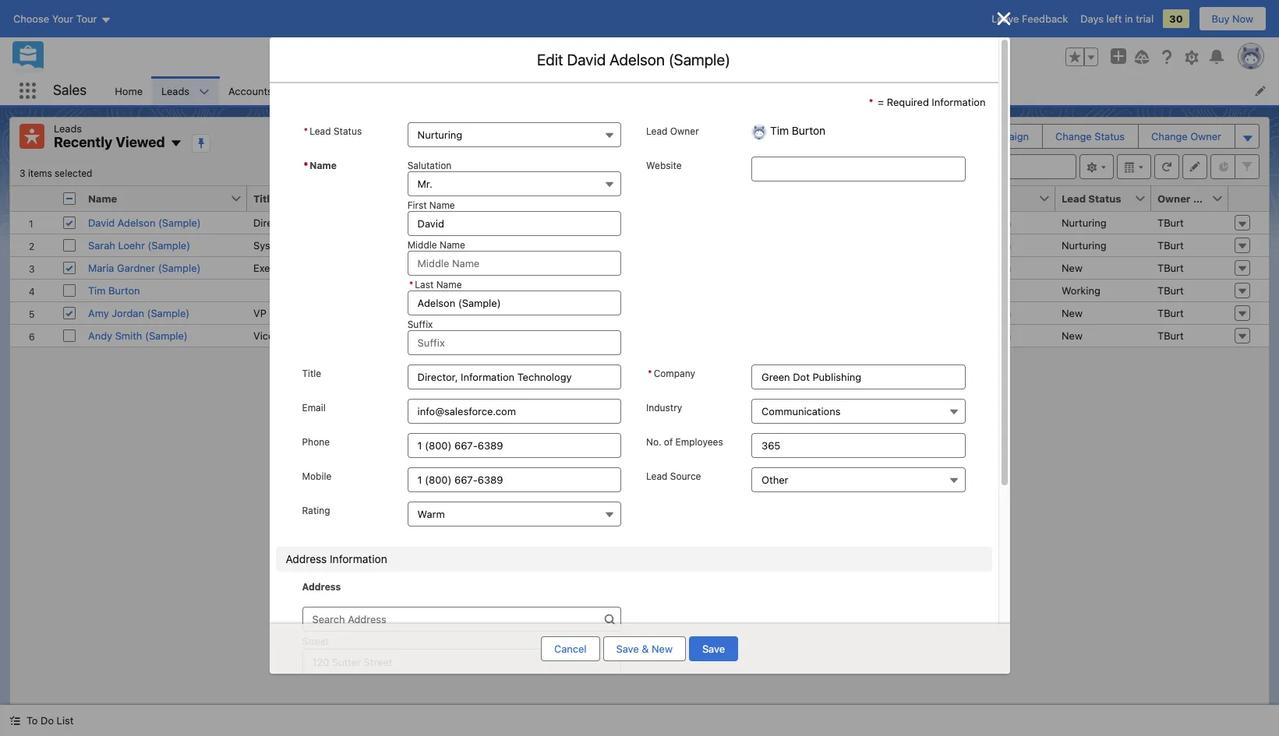 Task type: vqa. For each thing, say whether or not it's contained in the screenshot.
first Sep
no



Task type: locate. For each thing, give the bounding box(es) containing it.
sarah loehr (sample) link
[[88, 239, 190, 251]]

status
[[334, 126, 362, 137], [1095, 130, 1125, 143], [1089, 192, 1122, 205]]

(sample) up andy smith (sample) link
[[147, 307, 190, 319]]

tburt for tim burton enterprises
[[1158, 284, 1184, 297]]

tim
[[88, 284, 106, 297], [458, 284, 476, 297]]

company up industry
[[654, 368, 695, 380]]

tim up the lee
[[458, 284, 476, 297]]

name down selected
[[88, 192, 117, 205]]

buy now button
[[1199, 6, 1267, 31]]

company button
[[452, 186, 595, 211]]

=
[[878, 96, 884, 108]]

lead up website
[[646, 126, 668, 137]]

owner alias element
[[1152, 186, 1238, 212]]

nurturing down "lead status"
[[1062, 216, 1107, 229]]

Website text field
[[752, 157, 966, 182]]

nurturing up working
[[1062, 239, 1107, 251]]

1 horizontal spatial burton
[[479, 284, 510, 297]]

save left &
[[616, 643, 639, 656]]

1 vertical spatial adelson
[[118, 216, 155, 229]]

adelson
[[610, 51, 665, 69], [118, 216, 155, 229]]

tim burton link
[[88, 284, 140, 297]]

technology
[[353, 216, 408, 229]]

address down address information
[[302, 582, 341, 593]]

no. of employees
[[646, 437, 723, 448]]

2 vertical spatial information
[[330, 553, 387, 566]]

1 horizontal spatial vp
[[279, 262, 292, 274]]

info@salesforce.com link
[[913, 216, 1011, 229], [913, 239, 1011, 251], [913, 262, 1011, 274], [913, 307, 1011, 319], [913, 329, 1011, 342]]

click to dial disabled image for medlife, inc.
[[618, 239, 715, 251]]

nurturing up salutation
[[418, 129, 463, 141]]

information inside 'recently viewed' 'grid'
[[297, 216, 350, 229]]

5 tburt from the top
[[1158, 307, 1184, 319]]

purchasing
[[269, 307, 322, 319]]

medlife,
[[458, 239, 499, 251]]

to do list
[[27, 715, 74, 727]]

new
[[1062, 262, 1083, 274], [1062, 307, 1083, 319], [1062, 329, 1083, 342], [652, 643, 673, 656]]

(sample) for vice president
[[145, 329, 188, 342]]

* for * name
[[304, 160, 308, 172]]

burton down systems
[[479, 284, 510, 297]]

status inside button
[[1089, 192, 1122, 205]]

lead
[[310, 126, 331, 137], [646, 126, 668, 137], [1062, 192, 1086, 205], [646, 471, 668, 483]]

owner left alias
[[1158, 192, 1191, 205]]

0 horizontal spatial david
[[88, 216, 115, 229]]

name
[[310, 160, 337, 172], [88, 192, 117, 205], [429, 200, 455, 211], [440, 239, 465, 251], [436, 279, 462, 291]]

0 horizontal spatial leads
[[54, 122, 82, 135]]

name right "first"
[[429, 200, 455, 211]]

owner
[[670, 126, 699, 137], [1191, 130, 1222, 143], [1158, 192, 1191, 205]]

change up owner alias button
[[1152, 130, 1188, 143]]

vp purchasing
[[253, 307, 322, 319]]

leads down sales
[[54, 122, 82, 135]]

Mobile text field
[[407, 468, 621, 493]]

new for purchasing
[[1062, 307, 1083, 319]]

0 horizontal spatial adelson
[[118, 216, 155, 229]]

1 click to dial disabled image from the top
[[618, 216, 715, 229]]

phone button
[[612, 186, 742, 211]]

save for save
[[702, 643, 725, 656]]

1 horizontal spatial change
[[1152, 130, 1188, 143]]

click to dial disabled image for lee enterprise, inc
[[618, 307, 715, 319]]

item number image
[[10, 186, 57, 211]]

exec
[[253, 262, 276, 274]]

list item
[[569, 76, 634, 105]]

(sample) down 'amy jordan (sample)'
[[145, 329, 188, 342]]

2 info@salesforce.com link from the top
[[913, 239, 1011, 251]]

lead status element
[[1056, 186, 1161, 212]]

0 vertical spatial adelson
[[610, 51, 665, 69]]

0 horizontal spatial change
[[1056, 130, 1092, 143]]

Search Recently Viewed list view. search field
[[890, 154, 1077, 179]]

owner for change owner
[[1191, 130, 1222, 143]]

change status button
[[1043, 125, 1138, 148]]

2 burton from the left
[[479, 284, 510, 297]]

change owner
[[1152, 130, 1222, 143]]

1 vertical spatial phone
[[302, 437, 330, 448]]

no.
[[646, 437, 662, 448]]

1 vertical spatial company
[[654, 368, 695, 380]]

0 vertical spatial david
[[567, 51, 606, 69]]

2 save from the left
[[702, 643, 725, 656]]

tburt for universal technologies
[[1158, 329, 1184, 342]]

lead for lead owner
[[646, 126, 668, 137]]

lead up * name
[[310, 126, 331, 137]]

(sample) down david adelson (sample)
[[148, 239, 190, 251]]

recently viewed grid
[[10, 186, 1269, 347]]

0 vertical spatial address
[[286, 553, 327, 566]]

andy smith (sample)
[[88, 329, 188, 342]]

3 info@salesforce.com from the top
[[913, 262, 1011, 274]]

status inside button
[[1095, 130, 1125, 143]]

0 horizontal spatial tim
[[88, 284, 106, 297]]

1 horizontal spatial tim
[[458, 284, 476, 297]]

company inside button
[[458, 192, 506, 205]]

Lead Source button
[[752, 468, 966, 493]]

sarah loehr (sample)
[[88, 239, 190, 251]]

industry
[[646, 402, 682, 414]]

list
[[105, 76, 1279, 105]]

leads inside list item
[[161, 85, 190, 97]]

andy
[[88, 329, 112, 342]]

address for address information
[[286, 553, 327, 566]]

leads link
[[152, 76, 199, 105]]

1 vertical spatial title
[[302, 368, 321, 380]]

* up * name
[[304, 126, 308, 137]]

0 vertical spatial title
[[253, 192, 276, 205]]

No. of Employees text field
[[752, 433, 966, 458]]

now
[[1233, 12, 1254, 25]]

6 tburt from the top
[[1158, 329, 1184, 342]]

employees
[[676, 437, 723, 448]]

3c
[[458, 262, 472, 274]]

tburt
[[1158, 216, 1184, 229], [1158, 239, 1184, 251], [1158, 262, 1184, 274], [1158, 284, 1184, 297], [1158, 307, 1184, 319], [1158, 329, 1184, 342]]

buy now
[[1212, 12, 1254, 25]]

1 vertical spatial leads
[[54, 122, 82, 135]]

tburt for medlife, inc.
[[1158, 239, 1184, 251]]

First Name text field
[[407, 211, 621, 236]]

tim burton enterprises
[[458, 284, 567, 297]]

required
[[887, 96, 929, 108]]

(sample) for director, information technology
[[158, 216, 201, 229]]

None search field
[[890, 154, 1077, 179]]

* down the * lead status
[[304, 160, 308, 172]]

information up add at top
[[932, 96, 986, 108]]

add
[[948, 130, 967, 143]]

(sample) down name element
[[158, 216, 201, 229]]

4 info@salesforce.com from the top
[[913, 307, 1011, 319]]

add to campaign button
[[935, 125, 1042, 148]]

Suffix text field
[[407, 331, 621, 356]]

1 info@salesforce.com link from the top
[[913, 216, 1011, 229]]

david right edit
[[567, 51, 606, 69]]

first
[[407, 200, 427, 211]]

lead left source
[[646, 471, 668, 483]]

3
[[19, 167, 25, 179]]

Salutation button
[[407, 172, 621, 196]]

2 change from the left
[[1152, 130, 1188, 143]]

title up 'email' at bottom left
[[302, 368, 321, 380]]

* left last
[[409, 279, 413, 291]]

save & new
[[616, 643, 673, 656]]

1 horizontal spatial save
[[702, 643, 725, 656]]

display as table image
[[1117, 154, 1152, 179]]

save right &
[[702, 643, 725, 656]]

4 tburt from the top
[[1158, 284, 1184, 297]]

phone down website
[[618, 192, 650, 205]]

phone up mobile
[[302, 437, 330, 448]]

Title text field
[[407, 365, 621, 390]]

info@salesforce.com link for universal technologies
[[913, 329, 1011, 342]]

info@salesforce.com link for lee enterprise, inc
[[913, 307, 1011, 319]]

change up list view controls icon
[[1056, 130, 1092, 143]]

* = required information
[[869, 96, 986, 108]]

info@salesforce.com
[[913, 216, 1011, 229], [913, 239, 1011, 251], [913, 262, 1011, 274], [913, 307, 1011, 319], [913, 329, 1011, 342]]

(sample)
[[669, 51, 731, 69], [158, 216, 201, 229], [148, 239, 190, 251], [158, 262, 201, 274], [147, 307, 190, 319], [145, 329, 188, 342]]

information up administrator
[[297, 216, 350, 229]]

vp up vice
[[253, 307, 267, 319]]

title element
[[247, 186, 462, 212]]

0 horizontal spatial vp
[[253, 307, 267, 319]]

tim up amy
[[88, 284, 106, 297]]

4 click to dial disabled image from the top
[[618, 307, 715, 319]]

david up sarah
[[88, 216, 115, 229]]

lead owner
[[646, 126, 699, 137]]

3 items selected
[[19, 167, 92, 179]]

burton for tim burton enterprises
[[479, 284, 510, 297]]

5 info@salesforce.com from the top
[[913, 329, 1011, 342]]

information for director, information technology
[[297, 216, 350, 229]]

name down the * lead status
[[310, 160, 337, 172]]

change owner button
[[1139, 125, 1234, 148]]

phone element
[[612, 186, 759, 212]]

title button
[[247, 186, 435, 211]]

1 horizontal spatial phone
[[618, 192, 650, 205]]

name up the 3c
[[440, 239, 465, 251]]

1 save from the left
[[616, 643, 639, 656]]

change for change status
[[1056, 130, 1092, 143]]

david adelson (sample)
[[88, 216, 201, 229]]

owner up alias
[[1191, 130, 1222, 143]]

0 vertical spatial phone
[[618, 192, 650, 205]]

None text field
[[752, 365, 966, 390]]

analytics
[[888, 85, 931, 97]]

save
[[616, 643, 639, 656], [702, 643, 725, 656]]

1 vertical spatial vp
[[253, 307, 267, 319]]

* for * lead status
[[304, 126, 308, 137]]

* left =
[[869, 96, 874, 108]]

vp right exec
[[279, 262, 292, 274]]

name for middle
[[440, 239, 465, 251]]

selected
[[55, 167, 92, 179]]

amy
[[88, 307, 109, 319]]

2 info@salesforce.com from the top
[[913, 239, 1011, 251]]

status down list view controls icon
[[1089, 192, 1122, 205]]

change inside button
[[1152, 130, 1188, 143]]

information down rating
[[330, 553, 387, 566]]

click to dial disabled image
[[618, 216, 715, 229], [618, 239, 715, 251], [618, 262, 715, 274], [618, 307, 715, 319], [618, 329, 715, 342]]

2 click to dial disabled image from the top
[[618, 239, 715, 251]]

david
[[567, 51, 606, 69], [88, 216, 115, 229]]

1 vertical spatial address
[[302, 582, 341, 593]]

leads right home 'link'
[[161, 85, 190, 97]]

4 info@salesforce.com link from the top
[[913, 307, 1011, 319]]

2 tim from the left
[[458, 284, 476, 297]]

2 tburt from the top
[[1158, 239, 1184, 251]]

0 horizontal spatial company
[[458, 192, 506, 205]]

click to dial disabled image for universal technologies
[[618, 329, 715, 342]]

accounts link
[[219, 76, 282, 105]]

1 burton from the left
[[108, 284, 140, 297]]

list view controls image
[[1080, 154, 1114, 179]]

1 change from the left
[[1056, 130, 1092, 143]]

recently viewed|leads|list view element
[[9, 117, 1270, 706]]

0 vertical spatial company
[[458, 192, 506, 205]]

first name
[[407, 200, 455, 211]]

burton up jordan at the left top
[[108, 284, 140, 297]]

lead inside button
[[1062, 192, 1086, 205]]

cell
[[57, 186, 82, 212], [759, 234, 907, 256], [759, 256, 907, 279], [247, 279, 452, 301], [759, 279, 907, 301], [907, 279, 1056, 301], [759, 301, 907, 324], [759, 324, 907, 347]]

1 horizontal spatial title
[[302, 368, 321, 380]]

name inside 'button'
[[88, 192, 117, 205]]

leave feedback link
[[992, 12, 1068, 25]]

last
[[415, 279, 434, 291]]

1 horizontal spatial leads
[[161, 85, 190, 97]]

1 tim from the left
[[88, 284, 106, 297]]

1 horizontal spatial company
[[654, 368, 695, 380]]

status up list view controls icon
[[1095, 130, 1125, 143]]

name button
[[82, 186, 230, 211]]

0 horizontal spatial phone
[[302, 437, 330, 448]]

1 vertical spatial information
[[297, 216, 350, 229]]

inverse image
[[994, 9, 1013, 28]]

lee enterprise, inc
[[458, 307, 546, 319]]

nurturing
[[418, 129, 463, 141], [1062, 216, 1107, 229], [1062, 239, 1107, 251]]

5 info@salesforce.com link from the top
[[913, 329, 1011, 342]]

(sample) right the gardner
[[158, 262, 201, 274]]

title inside "button"
[[253, 192, 276, 205]]

address down rating
[[286, 553, 327, 566]]

0 horizontal spatial burton
[[108, 284, 140, 297]]

status up * name
[[334, 126, 362, 137]]

lead down list view controls icon
[[1062, 192, 1086, 205]]

owner up website
[[670, 126, 699, 137]]

0 vertical spatial vp
[[279, 262, 292, 274]]

warm
[[418, 508, 445, 521]]

inc.
[[502, 239, 519, 251]]

change inside button
[[1056, 130, 1092, 143]]

1 horizontal spatial adelson
[[610, 51, 665, 69]]

info@salesforce.com for lee enterprise, inc
[[913, 307, 1011, 319]]

president
[[277, 329, 322, 342]]

5 click to dial disabled image from the top
[[618, 329, 715, 342]]

save & new button
[[603, 637, 686, 662]]

group
[[1066, 48, 1099, 66]]

save button
[[689, 637, 738, 662]]

tim for tim burton
[[88, 284, 106, 297]]

home
[[115, 85, 143, 97]]

title up director,
[[253, 192, 276, 205]]

maria gardner (sample)
[[88, 262, 201, 274]]

* up industry
[[648, 368, 652, 380]]

1 horizontal spatial david
[[567, 51, 606, 69]]

edit david adelson (sample)
[[537, 51, 731, 69]]

email
[[302, 402, 326, 414]]

1 vertical spatial david
[[88, 216, 115, 229]]

company up first name text field
[[458, 192, 506, 205]]

0 vertical spatial leads
[[161, 85, 190, 97]]

0 horizontal spatial title
[[253, 192, 276, 205]]

working
[[1062, 284, 1101, 297]]

0 horizontal spatial save
[[616, 643, 639, 656]]

lead for lead status
[[1062, 192, 1086, 205]]

0 vertical spatial nurturing
[[418, 129, 463, 141]]



Task type: describe. For each thing, give the bounding box(es) containing it.
* last name
[[409, 279, 462, 291]]

* for * = required information
[[869, 96, 874, 108]]

street
[[302, 636, 329, 648]]

tasks link
[[940, 76, 985, 105]]

in
[[1125, 12, 1133, 25]]

name for *
[[310, 160, 337, 172]]

none search field inside the recently viewed|leads|list view element
[[890, 154, 1077, 179]]

sarah
[[88, 239, 115, 251]]

action element
[[1229, 186, 1269, 212]]

recently viewed status
[[19, 167, 92, 179]]

list containing home
[[105, 76, 1279, 105]]

phone inside button
[[618, 192, 650, 205]]

system
[[253, 239, 288, 251]]

mobile
[[302, 471, 332, 483]]

universal
[[458, 329, 502, 342]]

name down the 3c
[[436, 279, 462, 291]]

Rating button
[[407, 502, 621, 527]]

trial
[[1136, 12, 1154, 25]]

Last Name text field
[[407, 291, 621, 316]]

Lead Status, Nurturing button
[[407, 122, 621, 147]]

owner alias button
[[1152, 186, 1218, 211]]

suffix
[[407, 319, 433, 331]]

do
[[41, 715, 54, 727]]

communications
[[762, 405, 841, 418]]

3 tburt from the top
[[1158, 262, 1184, 274]]

2 vertical spatial nurturing
[[1062, 239, 1107, 251]]

save for save & new
[[616, 643, 639, 656]]

3 info@salesforce.com link from the top
[[913, 262, 1011, 274]]

Industry button
[[752, 399, 966, 424]]

company element
[[452, 186, 621, 212]]

left
[[1107, 12, 1122, 25]]

info@salesforce.com for universal technologies
[[913, 329, 1011, 342]]

sales
[[53, 82, 87, 98]]

analytics link
[[878, 76, 940, 105]]

status for lead status
[[1089, 192, 1122, 205]]

smith
[[115, 329, 142, 342]]

status for change status
[[1095, 130, 1125, 143]]

director,
[[253, 216, 294, 229]]

viewed
[[116, 134, 165, 150]]

system administrator
[[253, 239, 355, 251]]

name element
[[82, 186, 257, 212]]

Search Address text field
[[302, 607, 621, 632]]

middle name
[[407, 239, 465, 251]]

1 tburt from the top
[[1158, 216, 1184, 229]]

text default image
[[9, 716, 20, 727]]

cancel
[[554, 643, 587, 656]]

vice
[[253, 329, 274, 342]]

cancel button
[[541, 637, 600, 662]]

Phone text field
[[407, 433, 621, 458]]

leave
[[992, 12, 1019, 25]]

inc
[[532, 307, 546, 319]]

to
[[969, 130, 979, 143]]

3c systems
[[458, 262, 515, 274]]

leave feedback
[[992, 12, 1068, 25]]

lead for lead source
[[646, 471, 668, 483]]

home link
[[105, 76, 152, 105]]

add to campaign
[[948, 130, 1029, 143]]

info@salesforce.com for medlife, inc.
[[913, 239, 1011, 251]]

action image
[[1229, 186, 1269, 211]]

new for vp
[[1062, 262, 1083, 274]]

tburt for lee enterprise, inc
[[1158, 307, 1184, 319]]

source
[[670, 471, 701, 483]]

tim for tim burton enterprises
[[458, 284, 476, 297]]

* for * last name
[[409, 279, 413, 291]]

recently
[[54, 134, 113, 150]]

&
[[642, 643, 649, 656]]

list
[[57, 715, 74, 727]]

* company
[[648, 368, 695, 380]]

edit
[[537, 51, 563, 69]]

vice president
[[253, 329, 322, 342]]

salutation mr.
[[407, 160, 452, 190]]

loehr
[[118, 239, 145, 251]]

leads list item
[[152, 76, 219, 105]]

jordan
[[112, 307, 144, 319]]

* lead status
[[304, 126, 362, 137]]

andy smith (sample) link
[[88, 329, 188, 342]]

gardner
[[117, 262, 155, 274]]

lee
[[458, 307, 475, 319]]

information for address information
[[330, 553, 387, 566]]

universal technologies
[[458, 329, 567, 342]]

email element
[[907, 186, 1065, 212]]

tim burton
[[88, 284, 140, 297]]

burton for tim burton
[[108, 284, 140, 297]]

(sample) up lead owner
[[669, 51, 731, 69]]

adelson inside 'recently viewed' 'grid'
[[118, 216, 155, 229]]

new inside save & new button
[[652, 643, 673, 656]]

days
[[1081, 12, 1104, 25]]

director, information technology
[[253, 216, 408, 229]]

3 click to dial disabled image from the top
[[618, 262, 715, 274]]

amy jordan (sample) link
[[88, 307, 190, 319]]

(sample) for exec vp
[[158, 262, 201, 274]]

* for * company
[[648, 368, 652, 380]]

Email text field
[[407, 399, 621, 424]]

1 vertical spatial nurturing
[[1062, 216, 1107, 229]]

item number element
[[10, 186, 57, 212]]

lead source
[[646, 471, 701, 483]]

technologies
[[505, 329, 567, 342]]

owner alias
[[1158, 192, 1218, 205]]

change for change owner
[[1152, 130, 1188, 143]]

feedback
[[1022, 12, 1068, 25]]

website
[[646, 160, 682, 172]]

address for address
[[302, 582, 341, 593]]

mr.
[[418, 178, 433, 190]]

new for president
[[1062, 329, 1083, 342]]

to
[[27, 715, 38, 727]]

david inside 'recently viewed' 'grid'
[[88, 216, 115, 229]]

(sample) for system administrator
[[148, 239, 190, 251]]

name for first
[[429, 200, 455, 211]]

* name
[[304, 160, 337, 172]]

nurturing inside lead status, nurturing button
[[418, 129, 463, 141]]

owner for lead owner
[[670, 126, 699, 137]]

middle
[[407, 239, 437, 251]]

Street text field
[[302, 649, 621, 688]]

(sample) for vp purchasing
[[147, 307, 190, 319]]

1 info@salesforce.com from the top
[[913, 216, 1011, 229]]

0 vertical spatial information
[[932, 96, 986, 108]]

to do list button
[[0, 706, 83, 737]]

tasks list item
[[940, 76, 1006, 105]]

accounts list item
[[219, 76, 302, 105]]

amy jordan (sample)
[[88, 307, 190, 319]]

maria gardner (sample) link
[[88, 262, 201, 274]]

tasks
[[949, 85, 976, 97]]

campaign
[[982, 130, 1029, 143]]

items
[[28, 167, 52, 179]]

exec vp
[[253, 262, 292, 274]]

change status
[[1056, 130, 1125, 143]]

owner inside 'recently viewed' 'grid'
[[1158, 192, 1191, 205]]

administrator
[[291, 239, 355, 251]]

info@salesforce.com link for medlife, inc.
[[913, 239, 1011, 251]]

enterprises
[[513, 284, 567, 297]]

Middle Name text field
[[407, 251, 621, 276]]

lead status button
[[1056, 186, 1134, 211]]



